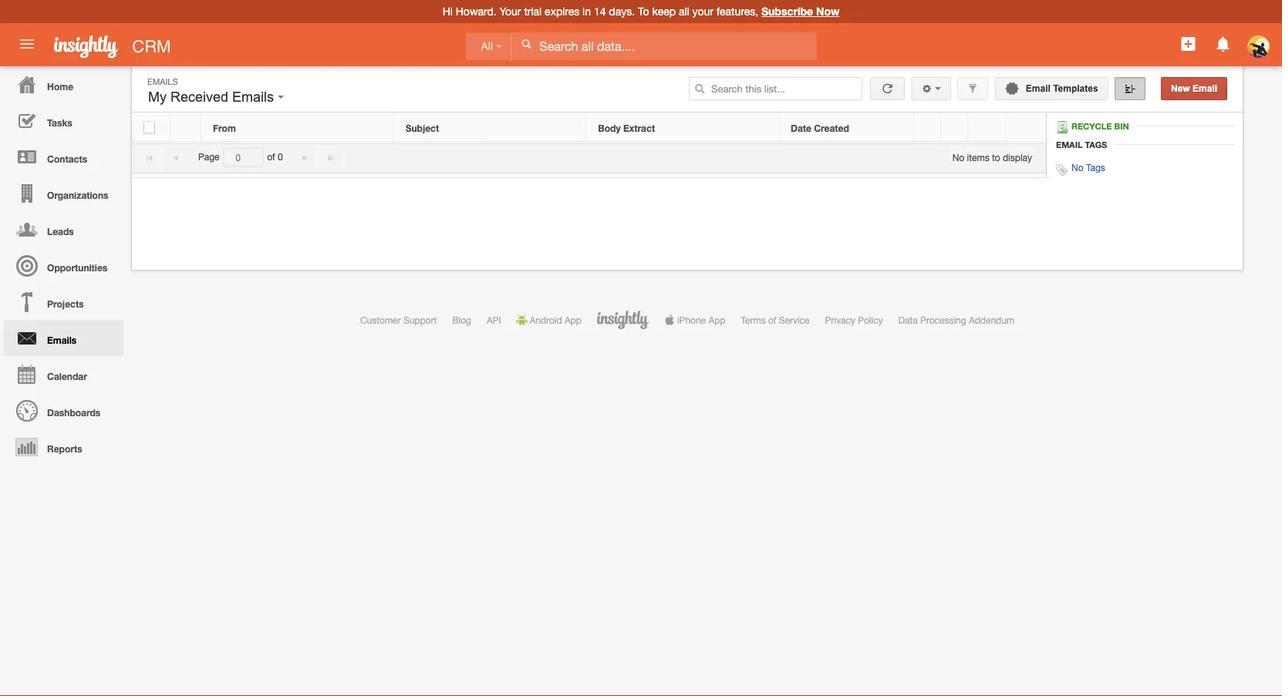 Task type: describe. For each thing, give the bounding box(es) containing it.
cog image
[[922, 83, 932, 94]]

row containing from
[[132, 113, 1046, 142]]

new
[[1171, 83, 1190, 94]]

hi howard. your trial expires in 14 days. to keep all your features, subscribe now
[[443, 5, 840, 18]]

email templates link
[[995, 77, 1109, 100]]

dashboards
[[47, 407, 100, 418]]

organizations link
[[4, 175, 123, 211]]

iphone
[[677, 315, 706, 326]]

your
[[693, 5, 714, 18]]

email templates
[[1024, 83, 1099, 94]]

leads
[[47, 226, 74, 237]]

date
[[791, 123, 812, 133]]

reports link
[[4, 429, 123, 465]]

no for no items to display
[[953, 152, 965, 163]]

calendar link
[[4, 356, 123, 393]]

policy
[[858, 315, 883, 326]]

app for android app
[[565, 315, 582, 326]]

keep
[[652, 5, 676, 18]]

email for templates
[[1026, 83, 1051, 94]]

app for iphone app
[[709, 315, 726, 326]]

terms
[[741, 315, 766, 326]]

android
[[530, 315, 562, 326]]

support
[[403, 315, 437, 326]]

subscribe
[[762, 5, 813, 18]]

api
[[487, 315, 501, 326]]

received
[[171, 89, 228, 105]]

0 horizontal spatial of
[[267, 152, 275, 163]]

blog
[[452, 315, 471, 326]]

items
[[967, 152, 990, 163]]

contacts link
[[4, 139, 123, 175]]

home
[[47, 81, 73, 92]]

emails inside button
[[232, 89, 274, 105]]

my
[[148, 89, 167, 105]]

14
[[594, 5, 606, 18]]

from
[[213, 123, 236, 133]]

email for tags
[[1056, 140, 1083, 150]]

addendum
[[969, 315, 1015, 326]]

features,
[[717, 5, 759, 18]]

1 horizontal spatial of
[[769, 315, 777, 326]]

opportunities link
[[4, 248, 123, 284]]

extract
[[623, 123, 655, 133]]

terms of service
[[741, 315, 810, 326]]

contacts
[[47, 154, 87, 164]]

organizations
[[47, 190, 108, 201]]

of 0
[[267, 152, 283, 163]]

to
[[992, 152, 1001, 163]]

tasks link
[[4, 103, 123, 139]]

date created
[[791, 123, 849, 133]]

Search all data.... text field
[[513, 32, 817, 60]]

show sidebar image
[[1125, 83, 1136, 94]]

white image
[[521, 39, 532, 49]]

now
[[816, 5, 840, 18]]

android app link
[[517, 315, 582, 326]]

new email
[[1171, 83, 1218, 94]]

subject
[[406, 123, 439, 133]]

tags
[[1086, 162, 1106, 173]]

email tags
[[1056, 140, 1107, 150]]

created
[[814, 123, 849, 133]]

leads link
[[4, 211, 123, 248]]

privacy policy
[[825, 315, 883, 326]]

trial
[[524, 5, 542, 18]]

search image
[[695, 83, 705, 94]]

data processing addendum
[[899, 315, 1015, 326]]

privacy policy link
[[825, 315, 883, 326]]

recycle bin
[[1072, 121, 1129, 131]]

iphone app link
[[664, 315, 726, 326]]

your
[[500, 5, 521, 18]]

home link
[[4, 66, 123, 103]]

no items to display
[[953, 152, 1032, 163]]

data
[[899, 315, 918, 326]]

expires
[[545, 5, 580, 18]]

android app
[[530, 315, 582, 326]]



Task type: locate. For each thing, give the bounding box(es) containing it.
1 horizontal spatial email
[[1056, 140, 1083, 150]]

howard.
[[456, 5, 497, 18]]

1 app from the left
[[565, 315, 582, 326]]

no tags link
[[1072, 162, 1106, 173]]

app right iphone
[[709, 315, 726, 326]]

customer support
[[360, 315, 437, 326]]

0 horizontal spatial email
[[1026, 83, 1051, 94]]

recycle bin link
[[1056, 121, 1137, 133]]

projects
[[47, 299, 84, 309]]

email left templates
[[1026, 83, 1051, 94]]

display
[[1003, 152, 1032, 163]]

2 app from the left
[[709, 315, 726, 326]]

all link
[[466, 33, 512, 60]]

email inside the "email templates" link
[[1026, 83, 1051, 94]]

2 horizontal spatial email
[[1193, 83, 1218, 94]]

no for no tags
[[1072, 162, 1084, 173]]

navigation containing home
[[0, 66, 123, 465]]

row
[[132, 113, 1046, 142]]

body extract
[[598, 123, 655, 133]]

None checkbox
[[144, 121, 155, 134]]

0 horizontal spatial app
[[565, 315, 582, 326]]

page
[[198, 152, 220, 163]]

email
[[1026, 83, 1051, 94], [1193, 83, 1218, 94], [1056, 140, 1083, 150]]

to
[[638, 5, 649, 18]]

app
[[565, 315, 582, 326], [709, 315, 726, 326]]

emails up calendar link
[[47, 335, 77, 346]]

privacy
[[825, 315, 856, 326]]

navigation
[[0, 66, 123, 465]]

tags
[[1085, 140, 1107, 150]]

processing
[[921, 315, 967, 326]]

no
[[953, 152, 965, 163], [1072, 162, 1084, 173]]

1 vertical spatial of
[[769, 315, 777, 326]]

Search this list... text field
[[689, 77, 863, 100]]

opportunities
[[47, 262, 107, 273]]

email inside new email link
[[1193, 83, 1218, 94]]

calendar
[[47, 371, 87, 382]]

1 horizontal spatial app
[[709, 315, 726, 326]]

bin
[[1115, 121, 1129, 131]]

emails up my at the left top of page
[[147, 76, 178, 86]]

email left tags
[[1056, 140, 1083, 150]]

emails
[[147, 76, 178, 86], [232, 89, 274, 105], [47, 335, 77, 346]]

all
[[679, 5, 690, 18]]

projects link
[[4, 284, 123, 320]]

service
[[779, 315, 810, 326]]

my received emails
[[148, 89, 278, 105]]

1 vertical spatial emails
[[232, 89, 274, 105]]

of left '0'
[[267, 152, 275, 163]]

0
[[278, 152, 283, 163]]

my received emails button
[[144, 86, 288, 109]]

iphone app
[[677, 315, 726, 326]]

recycle
[[1072, 121, 1112, 131]]

data processing addendum link
[[899, 315, 1015, 326]]

no left items
[[953, 152, 965, 163]]

2 vertical spatial emails
[[47, 335, 77, 346]]

no left tags
[[1072, 162, 1084, 173]]

none checkbox inside row
[[144, 121, 155, 134]]

of
[[267, 152, 275, 163], [769, 315, 777, 326]]

no tags
[[1072, 162, 1106, 173]]

templates
[[1053, 83, 1099, 94]]

body
[[598, 123, 621, 133]]

crm
[[132, 36, 171, 56]]

show list view filters image
[[968, 83, 979, 94]]

new email link
[[1161, 77, 1228, 100]]

terms of service link
[[741, 315, 810, 326]]

all
[[481, 40, 493, 52]]

api link
[[487, 315, 501, 326]]

email right new
[[1193, 83, 1218, 94]]

emails up 'from'
[[232, 89, 274, 105]]

reports
[[47, 444, 82, 454]]

customer
[[360, 315, 401, 326]]

days.
[[609, 5, 635, 18]]

tasks
[[47, 117, 72, 128]]

0 horizontal spatial no
[[953, 152, 965, 163]]

blog link
[[452, 315, 471, 326]]

customer support link
[[360, 315, 437, 326]]

app right android
[[565, 315, 582, 326]]

notifications image
[[1214, 35, 1233, 53]]

of right terms in the right of the page
[[769, 315, 777, 326]]

refresh list image
[[881, 83, 895, 94]]

emails link
[[4, 320, 123, 356]]

dashboards link
[[4, 393, 123, 429]]

in
[[583, 5, 591, 18]]

0 vertical spatial of
[[267, 152, 275, 163]]

2 horizontal spatial emails
[[232, 89, 274, 105]]

hi
[[443, 5, 453, 18]]

0 vertical spatial emails
[[147, 76, 178, 86]]

0 horizontal spatial emails
[[47, 335, 77, 346]]

subscribe now link
[[762, 5, 840, 18]]

1 horizontal spatial emails
[[147, 76, 178, 86]]

1 horizontal spatial no
[[1072, 162, 1084, 173]]



Task type: vqa. For each thing, say whether or not it's contained in the screenshot.
no associated with No items to display
yes



